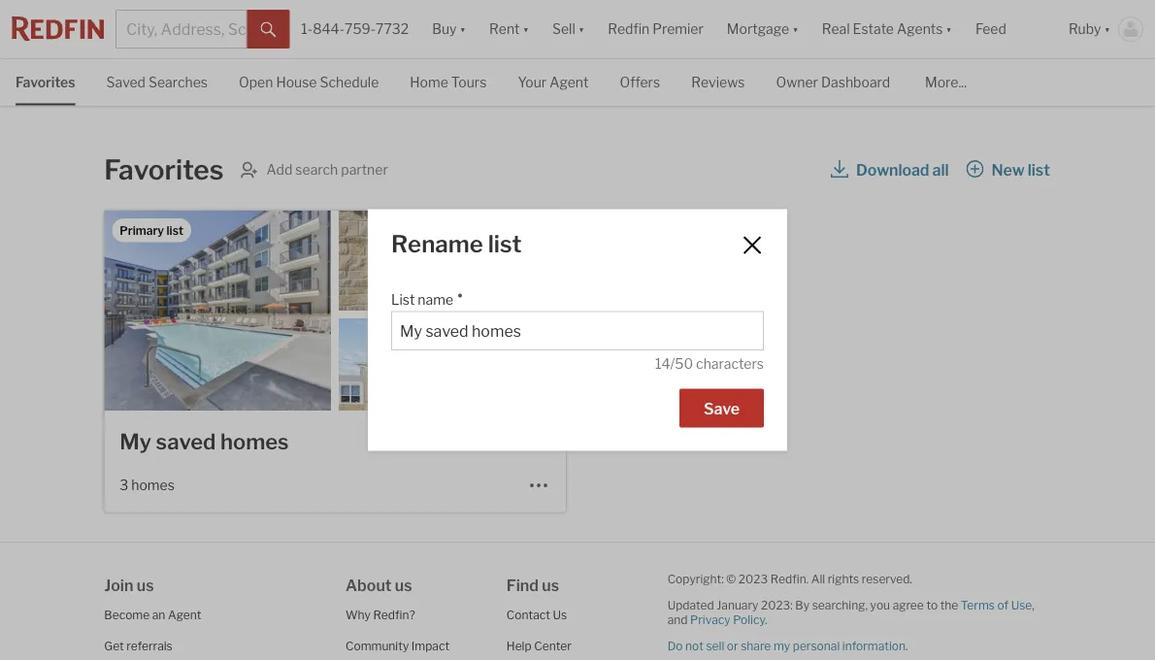 Task type: describe. For each thing, give the bounding box(es) containing it.
photo of 1929 teagle dr, austin, tx 78741 image
[[339, 319, 566, 478]]

join
[[104, 576, 133, 595]]

reserved.
[[862, 572, 913, 586]]

your
[[518, 74, 547, 91]]

about
[[346, 576, 392, 595]]

2023
[[739, 572, 768, 586]]

do
[[668, 639, 683, 653]]

owner
[[777, 74, 819, 91]]

us for join us
[[137, 576, 154, 595]]

favorites link
[[16, 59, 75, 104]]

us
[[553, 608, 567, 622]]

list for new list
[[1028, 160, 1051, 179]]

reviews link
[[692, 59, 745, 104]]

by
[[796, 598, 810, 612]]

privacy
[[691, 613, 731, 627]]

photo of 601 w saint johns ave image
[[104, 211, 331, 411]]

to
[[927, 598, 938, 612]]

community
[[346, 640, 409, 654]]

new list button
[[966, 152, 1052, 187]]

privacy policy link
[[691, 613, 765, 627]]

copyright: © 2023 redfin. all rights reserved.
[[668, 572, 913, 586]]

1-844-759-7732
[[301, 21, 409, 37]]

get referrals button
[[104, 640, 173, 654]]

1 vertical spatial agent
[[168, 608, 201, 622]]

updated january 2023: by searching, you agree to the terms of use
[[668, 598, 1033, 612]]

3 homes
[[120, 477, 175, 493]]

my saved homes
[[120, 429, 289, 455]]

3
[[120, 477, 128, 493]]

rename list element
[[391, 230, 717, 258]]

redfin premier
[[608, 21, 704, 37]]

new list
[[992, 160, 1051, 179]]

2023:
[[761, 598, 793, 612]]

house
[[276, 74, 317, 91]]

1 horizontal spatial favorites
[[104, 153, 224, 186]]

community impact
[[346, 640, 450, 654]]

rights
[[828, 572, 860, 586]]

home
[[410, 74, 449, 91]]

referrals
[[127, 640, 173, 654]]

14
[[656, 356, 671, 372]]

get
[[104, 640, 124, 654]]

help center
[[507, 640, 572, 654]]

all
[[812, 572, 826, 586]]

feed button
[[964, 0, 1058, 58]]

not
[[686, 639, 704, 653]]

searches
[[149, 74, 208, 91]]

do not sell or share my personal information link
[[668, 639, 906, 653]]

save button
[[680, 389, 764, 428]]

schedule
[[320, 74, 379, 91]]

open
[[239, 74, 273, 91]]

my
[[120, 429, 152, 455]]

844-
[[313, 21, 345, 37]]

terms
[[961, 598, 996, 612]]

owner dashboard link
[[777, 59, 891, 104]]

information
[[843, 639, 906, 653]]

rename list
[[391, 230, 522, 258]]

redfin.
[[771, 572, 809, 586]]

saved
[[106, 74, 146, 91]]

contact us button
[[507, 608, 567, 622]]

january
[[717, 598, 759, 612]]

759-
[[345, 21, 376, 37]]

policy
[[734, 613, 765, 627]]

add search partner button
[[239, 160, 388, 180]]

my
[[774, 639, 791, 653]]

open house schedule link
[[239, 59, 379, 104]]

join us
[[104, 576, 154, 595]]

1 vertical spatial homes
[[131, 477, 175, 493]]

1 horizontal spatial .
[[906, 639, 909, 653]]

an
[[152, 608, 165, 622]]

use
[[1012, 598, 1033, 612]]

7732
[[376, 21, 409, 37]]

of
[[998, 598, 1009, 612]]

offers
[[620, 74, 661, 91]]



Task type: vqa. For each thing, say whether or not it's contained in the screenshot.
left ADD A COMMENT
no



Task type: locate. For each thing, give the bounding box(es) containing it.
community impact button
[[346, 640, 450, 654]]

why
[[346, 608, 371, 622]]

us for find us
[[542, 576, 560, 595]]

add
[[267, 161, 293, 178]]

1 vertical spatial .
[[906, 639, 909, 653]]

searching,
[[813, 598, 868, 612]]

list right rename
[[488, 230, 522, 258]]

50
[[675, 356, 694, 372]]

0 vertical spatial favorites
[[16, 74, 75, 91]]

1 vertical spatial list
[[488, 230, 522, 258]]

1 horizontal spatial agent
[[550, 74, 589, 91]]

your agent
[[518, 74, 589, 91]]

rename
[[391, 230, 483, 258]]

0 horizontal spatial list
[[488, 230, 522, 258]]

characters
[[697, 356, 764, 372]]

us
[[137, 576, 154, 595], [395, 576, 412, 595], [542, 576, 560, 595]]

list for rename list
[[488, 230, 522, 258]]

help
[[507, 640, 532, 654]]

0 horizontal spatial .
[[765, 613, 768, 627]]

list name
[[391, 292, 454, 309]]

find us
[[507, 576, 560, 595]]

us for about us
[[395, 576, 412, 595]]

14 / 50 characters
[[656, 356, 764, 372]]

all
[[933, 160, 949, 179]]

2 horizontal spatial us
[[542, 576, 560, 595]]

sell
[[707, 639, 725, 653]]

you
[[871, 598, 891, 612]]

1 vertical spatial favorites
[[104, 153, 224, 186]]

redfin
[[608, 21, 650, 37]]

City, Address, School, Agent, ZIP search field
[[116, 10, 247, 49]]

dashboard
[[822, 74, 891, 91]]

0 vertical spatial homes
[[220, 429, 289, 455]]

the
[[941, 598, 959, 612]]

become an agent button
[[104, 608, 201, 622]]

privacy policy .
[[691, 613, 768, 627]]

redfin premier button
[[597, 0, 716, 58]]

submit search image
[[261, 22, 276, 38]]

homes right 3
[[131, 477, 175, 493]]

home tours
[[410, 74, 487, 91]]

why redfin? button
[[346, 608, 415, 622]]

your agent link
[[518, 59, 589, 104]]

feed
[[976, 21, 1007, 37]]

list right 'new'
[[1028, 160, 1051, 179]]

0 vertical spatial .
[[765, 613, 768, 627]]

share
[[741, 639, 772, 653]]

contact us
[[507, 608, 567, 622]]

list inside dialog
[[488, 230, 522, 258]]

1 us from the left
[[137, 576, 154, 595]]

/
[[671, 356, 675, 372]]

center
[[534, 640, 572, 654]]

.
[[765, 613, 768, 627], [906, 639, 909, 653]]

favorites
[[16, 74, 75, 91], [104, 153, 224, 186]]

,
[[1033, 598, 1035, 612]]

impact
[[412, 640, 450, 654]]

list name. required field. element
[[391, 282, 755, 311]]

0 vertical spatial agent
[[550, 74, 589, 91]]

©
[[727, 572, 736, 586]]

or
[[727, 639, 739, 653]]

. down 'agree'
[[906, 639, 909, 653]]

. down 2023:
[[765, 613, 768, 627]]

favorites left the saved
[[16, 74, 75, 91]]

new
[[992, 160, 1025, 179]]

1 horizontal spatial us
[[395, 576, 412, 595]]

name
[[418, 292, 454, 309]]

owner dashboard
[[777, 74, 891, 91]]

photo of 414 e wonsley dr image
[[339, 211, 566, 311]]

personal
[[793, 639, 840, 653]]

agree
[[893, 598, 925, 612]]

rename list dialog
[[368, 209, 788, 451]]

terms of use link
[[961, 598, 1033, 612]]

homes
[[220, 429, 289, 455], [131, 477, 175, 493]]

add search partner
[[267, 161, 388, 178]]

0 horizontal spatial favorites
[[16, 74, 75, 91]]

list inside button
[[1028, 160, 1051, 179]]

become
[[104, 608, 150, 622]]

list
[[391, 292, 415, 309]]

us up redfin?
[[395, 576, 412, 595]]

0 horizontal spatial homes
[[131, 477, 175, 493]]

saved searches link
[[106, 59, 208, 104]]

download all button
[[830, 152, 950, 187]]

download
[[857, 160, 930, 179]]

3 us from the left
[[542, 576, 560, 595]]

agent right your
[[550, 74, 589, 91]]

agent right 'an' on the left
[[168, 608, 201, 622]]

1 horizontal spatial homes
[[220, 429, 289, 455]]

, and
[[668, 598, 1035, 627]]

1 horizontal spatial list
[[1028, 160, 1051, 179]]

1-844-759-7732 link
[[301, 21, 409, 37]]

tours
[[451, 74, 487, 91]]

agent
[[550, 74, 589, 91], [168, 608, 201, 622]]

0 horizontal spatial agent
[[168, 608, 201, 622]]

us right find
[[542, 576, 560, 595]]

do not sell or share my personal information .
[[668, 639, 909, 653]]

open house schedule
[[239, 74, 379, 91]]

2 us from the left
[[395, 576, 412, 595]]

home tours link
[[410, 59, 487, 104]]

updated
[[668, 598, 715, 612]]

and
[[668, 613, 688, 627]]

contact
[[507, 608, 551, 622]]

homes right saved
[[220, 429, 289, 455]]

List name text field
[[400, 322, 756, 341]]

help center button
[[507, 640, 572, 654]]

become an agent
[[104, 608, 201, 622]]

us right join
[[137, 576, 154, 595]]

more...
[[926, 74, 968, 91]]

offers link
[[620, 59, 661, 104]]

1-
[[301, 21, 313, 37]]

search
[[296, 161, 338, 178]]

0 horizontal spatial us
[[137, 576, 154, 595]]

0 vertical spatial list
[[1028, 160, 1051, 179]]

favorites down 'saved searches' on the left
[[104, 153, 224, 186]]

why redfin?
[[346, 608, 415, 622]]

partner
[[341, 161, 388, 178]]



